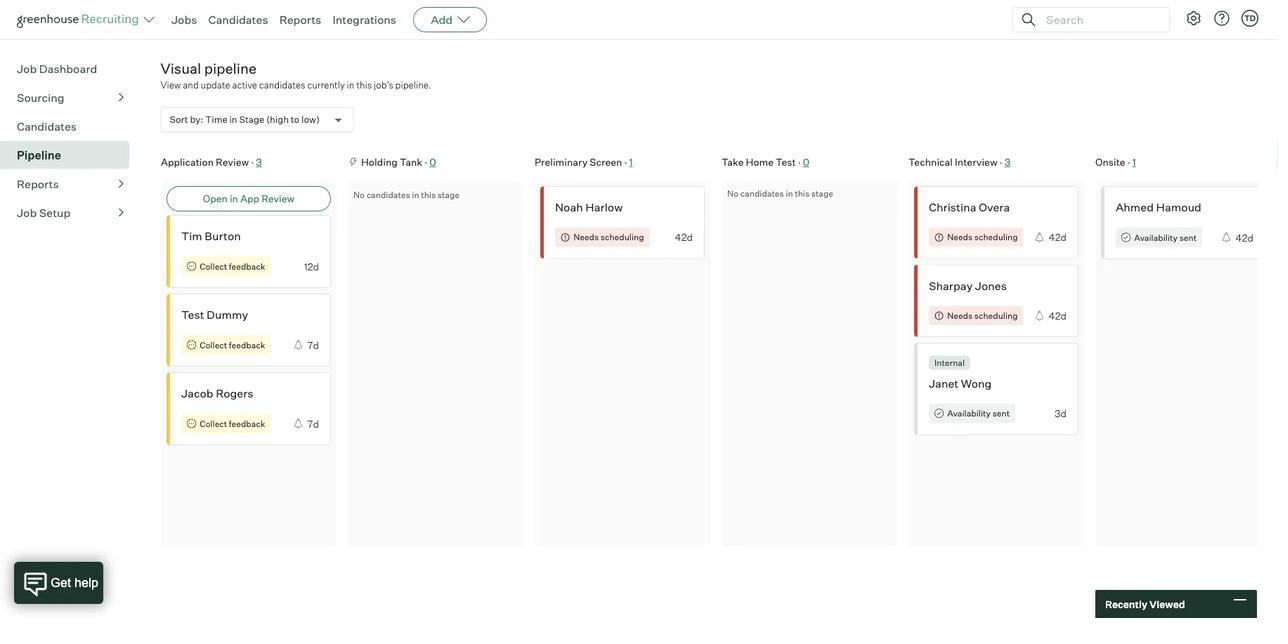 Task type: vqa. For each thing, say whether or not it's contained in the screenshot.
Internal Applicant
no



Task type: describe. For each thing, give the bounding box(es) containing it.
and
[[183, 80, 199, 91]]

feedback for dummy
[[229, 340, 265, 350]]

42d for sharpay jones
[[1049, 310, 1066, 322]]

add
[[431, 13, 453, 27]]

moving to this stage may trigger an action. image
[[348, 157, 358, 167]]

1 horizontal spatial sent
[[1179, 232, 1197, 243]]

in inside open in app review link
[[229, 193, 238, 205]]

janet wong
[[929, 376, 992, 391]]

viewed
[[1150, 598, 1185, 611]]

to
[[291, 115, 300, 126]]

· for application review
[[251, 156, 253, 168]]

recently
[[1106, 598, 1148, 611]]

needs scheduling for jones
[[947, 310, 1018, 321]]

preliminary
[[534, 156, 587, 168]]

update
[[201, 80, 230, 91]]

app
[[240, 193, 259, 205]]

dummy
[[206, 308, 248, 322]]

tank
[[399, 156, 422, 168]]

in inside visual pipeline view and update active candidates currently in this job's pipeline.
[[347, 80, 354, 91]]

job for job dashboard
[[17, 62, 37, 76]]

open in app review link
[[166, 186, 331, 212]]

1 vertical spatial test
[[181, 308, 204, 322]]

onsite · 1
[[1095, 156, 1136, 168]]

tim burton
[[181, 229, 241, 243]]

this inside visual pipeline view and update active candidates currently in this job's pipeline.
[[357, 80, 372, 91]]

pipeline.
[[395, 80, 431, 91]]

6 · from the left
[[1127, 156, 1130, 168]]

needs for sharpay
[[947, 310, 972, 321]]

3 for burton
[[256, 156, 262, 168]]

preliminary screen · 1
[[534, 156, 633, 168]]

jacob rogers
[[181, 387, 253, 401]]

1 horizontal spatial no
[[727, 188, 738, 199]]

in down tank
[[412, 189, 419, 200]]

2 horizontal spatial candidates
[[740, 188, 784, 199]]

interview
[[955, 156, 997, 168]]

integrations link
[[333, 13, 396, 27]]

scheduling for jones
[[974, 310, 1018, 321]]

0 horizontal spatial no candidates in this stage
[[353, 189, 459, 200]]

view
[[161, 80, 181, 91]]

candidates inside visual pipeline view and update active candidates currently in this job's pipeline.
[[259, 80, 305, 91]]

0 horizontal spatial no
[[353, 189, 364, 200]]

test dummy
[[181, 308, 248, 322]]

· for holding tank
[[424, 156, 427, 168]]

in right the time
[[229, 115, 237, 126]]

0 horizontal spatial sent
[[992, 408, 1010, 419]]

open in app review
[[203, 193, 294, 205]]

setup
[[39, 206, 71, 220]]

by:
[[190, 115, 203, 126]]

sourcing
[[17, 91, 64, 105]]

needs for christina
[[947, 232, 972, 243]]

collect for rogers
[[199, 418, 227, 429]]

noah harlow
[[555, 200, 623, 214]]

technical
[[908, 156, 953, 168]]

0 vertical spatial reports
[[279, 13, 321, 27]]

janet
[[929, 376, 958, 391]]

2 horizontal spatial this
[[795, 188, 809, 199]]

christina overa
[[929, 200, 1010, 214]]

collect feedback for rogers
[[199, 418, 265, 429]]

visual pipeline view and update active candidates currently in this job's pipeline.
[[161, 60, 431, 91]]

0 vertical spatial candidates
[[208, 13, 268, 27]]

job setup
[[17, 206, 71, 220]]

needs scheduling for harlow
[[573, 232, 644, 243]]

noah
[[555, 200, 583, 214]]

12d
[[304, 260, 319, 273]]

· for preliminary screen
[[624, 156, 627, 168]]

stage
[[239, 115, 264, 126]]

currently
[[307, 80, 345, 91]]

time
[[205, 115, 227, 126]]

scheduling for overa
[[974, 232, 1018, 243]]

application review · 3
[[161, 156, 262, 168]]

open
[[203, 193, 227, 205]]

1 horizontal spatial no candidates in this stage
[[727, 188, 833, 199]]

application
[[161, 156, 213, 168]]

42d for ahmed hamoud
[[1236, 232, 1253, 244]]

0 horizontal spatial candidates link
[[17, 118, 124, 135]]

job setup link
[[17, 205, 124, 222]]

collect for dummy
[[199, 340, 227, 350]]

needs scheduling for overa
[[947, 232, 1018, 243]]

low)
[[301, 115, 320, 126]]

collect for burton
[[199, 261, 227, 272]]

2 1 from the left
[[1132, 156, 1136, 168]]

christina
[[929, 200, 976, 214]]

recently viewed
[[1106, 598, 1185, 611]]



Task type: locate. For each thing, give the bounding box(es) containing it.
0 right tank
[[429, 156, 436, 168]]

pipeline link
[[17, 147, 124, 164]]

7d for test dummy
[[307, 339, 319, 351]]

· right onsite
[[1127, 156, 1130, 168]]

jobs
[[171, 13, 197, 27]]

1 horizontal spatial test
[[776, 156, 796, 168]]

availability sent down wong on the right bottom of page
[[947, 408, 1010, 419]]

needs scheduling down harlow
[[573, 232, 644, 243]]

collect feedback down burton
[[199, 261, 265, 272]]

· right interview
[[1000, 156, 1002, 168]]

needs scheduling down jones
[[947, 310, 1018, 321]]

0 horizontal spatial review
[[215, 156, 249, 168]]

0 vertical spatial collect
[[199, 261, 227, 272]]

needs down sharpay jones
[[947, 310, 972, 321]]

0 horizontal spatial availability
[[947, 408, 991, 419]]

0 vertical spatial test
[[776, 156, 796, 168]]

1 horizontal spatial reports
[[279, 13, 321, 27]]

· for technical interview
[[1000, 156, 1002, 168]]

0 horizontal spatial 3
[[256, 156, 262, 168]]

1 vertical spatial feedback
[[229, 340, 265, 350]]

scheduling
[[600, 232, 644, 243], [974, 232, 1018, 243], [974, 310, 1018, 321]]

candidates up pipeline
[[208, 13, 268, 27]]

reports down pipeline
[[17, 177, 59, 191]]

availability down ahmed hamoud
[[1134, 232, 1178, 243]]

feedback for rogers
[[229, 418, 265, 429]]

this down 'take home test · 0'
[[795, 188, 809, 199]]

this down tank
[[421, 189, 435, 200]]

42d
[[675, 231, 693, 244], [1049, 231, 1066, 244], [1236, 232, 1253, 244], [1049, 310, 1066, 322]]

sent left 3d
[[992, 408, 1010, 419]]

no candidates in this stage down 'take home test · 0'
[[727, 188, 833, 199]]

ahmed
[[1116, 200, 1154, 214]]

1 vertical spatial candidates
[[17, 120, 77, 134]]

1 feedback from the top
[[229, 261, 265, 272]]

2 collect from the top
[[199, 340, 227, 350]]

home
[[746, 156, 773, 168]]

availability sent
[[1134, 232, 1197, 243], [947, 408, 1010, 419]]

7d
[[307, 339, 319, 351], [307, 418, 319, 430]]

availability sent down ahmed hamoud
[[1134, 232, 1197, 243]]

1 collect from the top
[[199, 261, 227, 272]]

1 horizontal spatial candidates
[[366, 189, 410, 200]]

1 vertical spatial job
[[17, 206, 37, 220]]

2 vertical spatial collect feedback
[[199, 418, 265, 429]]

greenhouse recruiting image
[[17, 11, 143, 28]]

1 right onsite
[[1132, 156, 1136, 168]]

(50)
[[17, 25, 37, 37]]

needs scheduling
[[573, 232, 644, 243], [947, 232, 1018, 243], [947, 310, 1018, 321]]

ahmed hamoud
[[1116, 200, 1201, 214]]

collect feedback for dummy
[[199, 340, 265, 350]]

sent down hamoud at the top right of page
[[1179, 232, 1197, 243]]

· right home
[[798, 156, 801, 168]]

td button
[[1239, 7, 1262, 30]]

0 horizontal spatial 1
[[629, 156, 633, 168]]

feedback down burton
[[229, 261, 265, 272]]

candidates up (high
[[259, 80, 305, 91]]

0 horizontal spatial reports
[[17, 177, 59, 191]]

job dashboard link
[[17, 61, 124, 77]]

·
[[251, 156, 253, 168], [424, 156, 427, 168], [624, 156, 627, 168], [798, 156, 801, 168], [1000, 156, 1002, 168], [1127, 156, 1130, 168]]

0 horizontal spatial test
[[181, 308, 204, 322]]

needs scheduling down overa
[[947, 232, 1018, 243]]

2 3 from the left
[[1004, 156, 1010, 168]]

sharpay
[[929, 279, 973, 293]]

· up app
[[251, 156, 253, 168]]

test left the dummy
[[181, 308, 204, 322]]

3 feedback from the top
[[229, 418, 265, 429]]

review up open in app review at the top of page
[[215, 156, 249, 168]]

0 horizontal spatial stage
[[437, 189, 459, 200]]

collect down tim burton at the top of the page
[[199, 261, 227, 272]]

dashboard
[[39, 62, 97, 76]]

1 horizontal spatial availability sent
[[1134, 232, 1197, 243]]

in
[[347, 80, 354, 91], [229, 115, 237, 126], [786, 188, 793, 199], [412, 189, 419, 200], [229, 193, 238, 205]]

job for job setup
[[17, 206, 37, 220]]

1 horizontal spatial review
[[261, 193, 294, 205]]

2 vertical spatial feedback
[[229, 418, 265, 429]]

1 horizontal spatial 3
[[1004, 156, 1010, 168]]

0 vertical spatial availability sent
[[1134, 232, 1197, 243]]

3 collect feedback from the top
[[199, 418, 265, 429]]

1 horizontal spatial candidates link
[[208, 13, 268, 27]]

0 vertical spatial availability
[[1134, 232, 1178, 243]]

1 right the screen on the top
[[629, 156, 633, 168]]

no candidates in this stage down tank
[[353, 189, 459, 200]]

job left setup
[[17, 206, 37, 220]]

0 vertical spatial collect feedback
[[199, 261, 265, 272]]

in left app
[[229, 193, 238, 205]]

sort
[[170, 115, 188, 126]]

configure image
[[1186, 10, 1203, 27]]

1 horizontal spatial candidates
[[208, 13, 268, 27]]

jones
[[975, 279, 1007, 293]]

1 horizontal spatial this
[[421, 189, 435, 200]]

sent
[[1179, 232, 1197, 243], [992, 408, 1010, 419]]

5 · from the left
[[1000, 156, 1002, 168]]

feedback down rogers
[[229, 418, 265, 429]]

job up the sourcing
[[17, 62, 37, 76]]

candidates
[[208, 13, 268, 27], [17, 120, 77, 134]]

review
[[215, 156, 249, 168], [261, 193, 294, 205]]

feedback down the dummy
[[229, 340, 265, 350]]

scheduling for harlow
[[600, 232, 644, 243]]

pipeline
[[204, 60, 257, 77]]

jacob
[[181, 387, 213, 401]]

onsite
[[1095, 156, 1125, 168]]

collect feedback down the dummy
[[199, 340, 265, 350]]

2 0 from the left
[[803, 156, 809, 168]]

3 for jones
[[1004, 156, 1010, 168]]

candidates link up the pipeline link
[[17, 118, 124, 135]]

0 horizontal spatial availability sent
[[947, 408, 1010, 419]]

0 right home
[[803, 156, 809, 168]]

td button
[[1242, 10, 1259, 27]]

2 feedback from the top
[[229, 340, 265, 350]]

sort by: time in stage (high to low)
[[170, 115, 320, 126]]

3 collect from the top
[[199, 418, 227, 429]]

0 vertical spatial 7d
[[307, 339, 319, 351]]

1 3 from the left
[[256, 156, 262, 168]]

2 · from the left
[[424, 156, 427, 168]]

visual
[[161, 60, 201, 77]]

1 horizontal spatial availability
[[1134, 232, 1178, 243]]

add button
[[413, 7, 487, 32]]

reports link down the pipeline link
[[17, 176, 124, 193]]

burton
[[204, 229, 241, 243]]

1 horizontal spatial reports link
[[279, 13, 321, 27]]

this left job's at the top
[[357, 80, 372, 91]]

1 1 from the left
[[629, 156, 633, 168]]

take
[[721, 156, 744, 168]]

3 · from the left
[[624, 156, 627, 168]]

collect down jacob rogers
[[199, 418, 227, 429]]

1 vertical spatial 7d
[[307, 418, 319, 430]]

feedback
[[229, 261, 265, 272], [229, 340, 265, 350], [229, 418, 265, 429]]

0 horizontal spatial this
[[357, 80, 372, 91]]

1 vertical spatial sent
[[992, 408, 1010, 419]]

1 horizontal spatial 1
[[1132, 156, 1136, 168]]

holding tank · 0
[[361, 156, 436, 168]]

scheduling down overa
[[974, 232, 1018, 243]]

sourcing link
[[17, 89, 124, 106]]

3
[[256, 156, 262, 168], [1004, 156, 1010, 168]]

job's
[[374, 80, 393, 91]]

reports up visual pipeline view and update active candidates currently in this job's pipeline.
[[279, 13, 321, 27]]

jobs link
[[171, 13, 197, 27]]

scheduling down harlow
[[600, 232, 644, 243]]

1 vertical spatial reports
[[17, 177, 59, 191]]

job
[[17, 62, 37, 76], [17, 206, 37, 220]]

1 vertical spatial reports link
[[17, 176, 124, 193]]

7d for jacob rogers
[[307, 418, 319, 430]]

integrations
[[333, 13, 396, 27]]

pipeline
[[17, 148, 61, 162]]

reports link
[[279, 13, 321, 27], [17, 176, 124, 193]]

42d for christina overa
[[1049, 231, 1066, 244]]

tim
[[181, 229, 202, 243]]

availability down wong on the right bottom of page
[[947, 408, 991, 419]]

no
[[727, 188, 738, 199], [353, 189, 364, 200]]

candidates link up pipeline
[[208, 13, 268, 27]]

(high
[[266, 115, 289, 126]]

overa
[[979, 200, 1010, 214]]

stage
[[811, 188, 833, 199], [437, 189, 459, 200]]

collect feedback for burton
[[199, 261, 265, 272]]

review right app
[[261, 193, 294, 205]]

2 vertical spatial collect
[[199, 418, 227, 429]]

reports link up visual pipeline view and update active candidates currently in this job's pipeline.
[[279, 13, 321, 27]]

· right the screen on the top
[[624, 156, 627, 168]]

1 vertical spatial collect feedback
[[199, 340, 265, 350]]

reports
[[279, 13, 321, 27], [17, 177, 59, 191]]

3 right interview
[[1004, 156, 1010, 168]]

2 7d from the top
[[307, 418, 319, 430]]

1 0 from the left
[[429, 156, 436, 168]]

availability
[[1134, 232, 1178, 243], [947, 408, 991, 419]]

1 vertical spatial review
[[261, 193, 294, 205]]

technical interview · 3
[[908, 156, 1010, 168]]

1 horizontal spatial stage
[[811, 188, 833, 199]]

0 horizontal spatial 0
[[429, 156, 436, 168]]

1 vertical spatial candidates link
[[17, 118, 124, 135]]

holding
[[361, 156, 397, 168]]

1 7d from the top
[[307, 339, 319, 351]]

0 vertical spatial job
[[17, 62, 37, 76]]

3d
[[1055, 408, 1066, 420]]

2 job from the top
[[17, 206, 37, 220]]

scheduling down jones
[[974, 310, 1018, 321]]

wong
[[961, 376, 992, 391]]

collect feedback down rogers
[[199, 418, 265, 429]]

in down 'take home test · 0'
[[786, 188, 793, 199]]

0 horizontal spatial candidates
[[17, 120, 77, 134]]

0 vertical spatial candidates link
[[208, 13, 268, 27]]

0 vertical spatial feedback
[[229, 261, 265, 272]]

· right tank
[[424, 156, 427, 168]]

no down moving to this stage may trigger an action. element
[[353, 189, 364, 200]]

no down take
[[727, 188, 738, 199]]

candidates down the holding
[[366, 189, 410, 200]]

candidates down the sourcing
[[17, 120, 77, 134]]

td
[[1245, 13, 1256, 23]]

1 · from the left
[[251, 156, 253, 168]]

needs down christina
[[947, 232, 972, 243]]

candidates link
[[208, 13, 268, 27], [17, 118, 124, 135]]

collect down "test dummy"
[[199, 340, 227, 350]]

0
[[429, 156, 436, 168], [803, 156, 809, 168]]

hamoud
[[1156, 200, 1201, 214]]

feedback for burton
[[229, 261, 265, 272]]

active
[[232, 80, 257, 91]]

candidates
[[259, 80, 305, 91], [740, 188, 784, 199], [366, 189, 410, 200]]

needs
[[573, 232, 599, 243], [947, 232, 972, 243], [947, 310, 972, 321]]

internal
[[934, 358, 965, 368]]

2 collect feedback from the top
[[199, 340, 265, 350]]

Search text field
[[1043, 9, 1157, 30]]

3 up app
[[256, 156, 262, 168]]

needs for noah
[[573, 232, 599, 243]]

take home test · 0
[[721, 156, 809, 168]]

0 vertical spatial review
[[215, 156, 249, 168]]

rogers
[[216, 387, 253, 401]]

0 horizontal spatial candidates
[[259, 80, 305, 91]]

in right currently
[[347, 80, 354, 91]]

1 horizontal spatial 0
[[803, 156, 809, 168]]

0 vertical spatial sent
[[1179, 232, 1197, 243]]

job dashboard
[[17, 62, 97, 76]]

1 vertical spatial collect
[[199, 340, 227, 350]]

0 vertical spatial reports link
[[279, 13, 321, 27]]

moving to this stage may trigger an action. element
[[348, 157, 358, 171]]

1 job from the top
[[17, 62, 37, 76]]

candidates down home
[[740, 188, 784, 199]]

1 collect feedback from the top
[[199, 261, 265, 272]]

screen
[[590, 156, 622, 168]]

0 horizontal spatial reports link
[[17, 176, 124, 193]]

collect feedback
[[199, 261, 265, 272], [199, 340, 265, 350], [199, 418, 265, 429]]

test
[[776, 156, 796, 168], [181, 308, 204, 322]]

1 vertical spatial availability sent
[[947, 408, 1010, 419]]

1
[[629, 156, 633, 168], [1132, 156, 1136, 168]]

1 vertical spatial availability
[[947, 408, 991, 419]]

harlow
[[585, 200, 623, 214]]

test right home
[[776, 156, 796, 168]]

sharpay jones
[[929, 279, 1007, 293]]

collect
[[199, 261, 227, 272], [199, 340, 227, 350], [199, 418, 227, 429]]

this
[[357, 80, 372, 91], [795, 188, 809, 199], [421, 189, 435, 200]]

4 · from the left
[[798, 156, 801, 168]]

needs down noah harlow
[[573, 232, 599, 243]]

no candidates in this stage
[[727, 188, 833, 199], [353, 189, 459, 200]]



